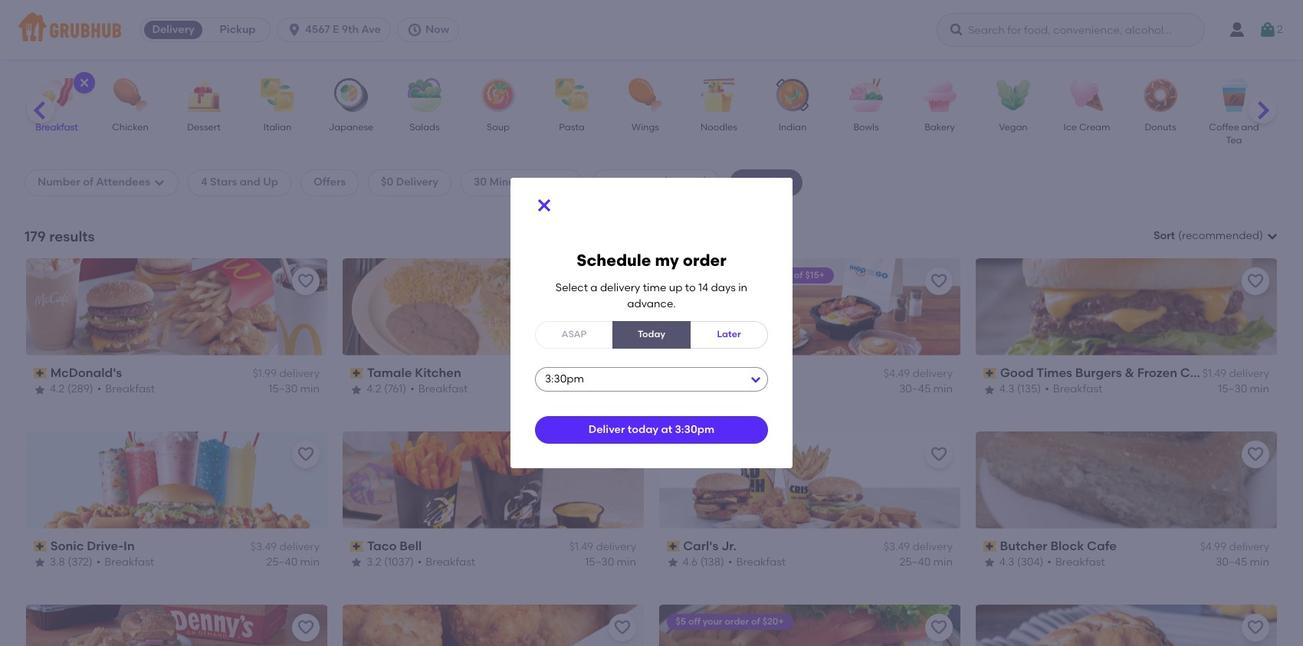 Task type: vqa. For each thing, say whether or not it's contained in the screenshot.
bottommost "$1.49"
yes



Task type: locate. For each thing, give the bounding box(es) containing it.
min for taco bell
[[617, 556, 636, 569]]

subscription pass image left good
[[983, 368, 997, 379]]

4.2 left (761)
[[366, 383, 381, 396]]

• breakfast right (118)
[[726, 383, 784, 396]]

svg image up coffee and tea image
[[1259, 21, 1277, 39]]

0 vertical spatial $1.49
[[1202, 367, 1226, 380]]

breakfast down "block"
[[1056, 556, 1105, 569]]

now
[[425, 23, 449, 36], [636, 176, 660, 189]]

1 vertical spatial 30–45
[[1216, 556, 1247, 569]]

1 vertical spatial saved restaurant image
[[613, 445, 632, 463]]

saved restaurant image for taco bell
[[613, 445, 632, 463]]

1 horizontal spatial $1.49
[[1202, 367, 1226, 380]]

30–45 down the $4.49 delivery
[[899, 383, 931, 396]]

breakfast right (1037)
[[425, 556, 475, 569]]

ice
[[1063, 122, 1077, 133]]

• down butcher block cafe
[[1047, 556, 1052, 569]]

vegan
[[999, 122, 1028, 133]]

saved restaurant image
[[613, 272, 632, 290], [613, 445, 632, 463]]

deliver today at 3:30pm button
[[535, 416, 768, 444]]

0 horizontal spatial 30–45 min
[[899, 383, 953, 396]]

1 horizontal spatial 25–40 min
[[899, 556, 953, 569]]

subscription pass image left butcher on the bottom right of page
[[983, 541, 997, 552]]

(135)
[[1017, 383, 1041, 396]]

today
[[638, 329, 665, 340]]

later
[[717, 329, 741, 340]]

• for tamale kitchen
[[410, 383, 414, 396]]

25–40 for carl's jr.
[[899, 556, 931, 569]]

japanese
[[329, 122, 373, 133]]

less
[[547, 176, 570, 189]]

svg image left 4567
[[287, 22, 302, 38]]

and left up
[[240, 176, 260, 189]]

$0 up up
[[676, 270, 687, 280]]

0 vertical spatial now
[[425, 23, 449, 36]]

4.2 left (289)
[[50, 383, 65, 396]]

0 horizontal spatial now
[[425, 23, 449, 36]]

2 25–40 min from the left
[[899, 556, 953, 569]]

1 vertical spatial 4.3
[[999, 556, 1015, 569]]

2 4.2 from the left
[[366, 383, 381, 396]]

$0
[[381, 176, 393, 189], [676, 270, 687, 280]]

svg image right "ave"
[[407, 22, 422, 38]]

$1.49 delivery for taco bell
[[569, 540, 636, 553]]

15–30 for mcdonald's
[[268, 383, 298, 396]]

donuts
[[1145, 122, 1176, 133]]

1 vertical spatial $0
[[676, 270, 687, 280]]

of right number
[[83, 176, 93, 189]]

star icon image left 3.8
[[34, 557, 46, 569]]

0 horizontal spatial 15–30 min
[[268, 383, 320, 396]]

svg image for 2
[[1259, 21, 1277, 39]]

• for taco bell
[[417, 556, 422, 569]]

1 vertical spatial $1.49
[[569, 540, 593, 553]]

subscription pass image
[[34, 368, 47, 379], [983, 368, 997, 379], [667, 541, 680, 552]]

1 saved restaurant button from the top
[[609, 267, 636, 295]]

saved restaurant button down deliver
[[609, 440, 636, 468]]

30–45 min
[[899, 383, 953, 396], [1216, 556, 1269, 569]]

• down tamale kitchen
[[410, 383, 414, 396]]

svg image inside now button
[[407, 22, 422, 38]]

0 vertical spatial saved restaurant image
[[613, 272, 632, 290]]

chicken image
[[103, 78, 157, 112]]

star icon image for butcher block cafe
[[983, 557, 996, 569]]

4.2 (289)
[[50, 383, 93, 396]]

• right (135)
[[1045, 383, 1049, 396]]

1 25–40 min from the left
[[266, 556, 320, 569]]

• breakfast down "block"
[[1047, 556, 1105, 569]]

15–30 min for taco bell
[[585, 556, 636, 569]]

• down "sonic drive-in"
[[96, 556, 101, 569]]

0 vertical spatial of
[[83, 176, 93, 189]]

1 4.2 from the left
[[50, 383, 65, 396]]

&
[[1125, 365, 1134, 380]]

of left $20+
[[752, 616, 761, 627]]

star icon image
[[34, 384, 46, 396], [350, 384, 363, 396], [667, 384, 679, 396], [983, 384, 996, 396], [34, 557, 46, 569], [350, 557, 363, 569], [667, 557, 679, 569], [983, 557, 996, 569]]

2 horizontal spatial subscription pass image
[[983, 368, 997, 379]]

4.3 down good
[[999, 383, 1015, 396]]

25–40 min
[[266, 556, 320, 569], [899, 556, 953, 569]]

$3.49
[[250, 540, 277, 553], [884, 540, 910, 553]]

25–40
[[266, 556, 298, 569], [899, 556, 931, 569]]

1 horizontal spatial 15–30 min
[[585, 556, 636, 569]]

star icon image left 4.2 (289)
[[34, 384, 46, 396]]

taco
[[367, 539, 396, 553]]

0 vertical spatial 30–45
[[899, 383, 931, 396]]

breakfast for mcdonald's
[[105, 383, 155, 396]]

dessert
[[187, 122, 221, 133]]

1 $3.49 from the left
[[250, 540, 277, 553]]

4567 e 9th ave
[[305, 23, 381, 36]]

svg image right attendees
[[153, 177, 166, 189]]

breakfast for sonic drive-in
[[104, 556, 154, 569]]

30
[[474, 176, 487, 189]]

coffee and tea image
[[1207, 78, 1261, 112]]

coffee and tea
[[1209, 122, 1259, 146]]

italian image
[[251, 78, 304, 112]]

tea
[[1226, 135, 1242, 146]]

0 horizontal spatial $1.49
[[569, 540, 593, 553]]

2 horizontal spatial of
[[794, 270, 803, 280]]

2 $3.49 delivery from the left
[[884, 540, 953, 553]]

svg image for now
[[407, 22, 422, 38]]

noodles
[[701, 122, 737, 133]]

0 horizontal spatial delivery
[[152, 23, 194, 36]]

ave
[[361, 23, 381, 36]]

2 saved restaurant button from the top
[[609, 440, 636, 468]]

min for good times burgers & frozen custard #113
[[1250, 383, 1269, 396]]

1 vertical spatial 30–45 min
[[1216, 556, 1269, 569]]

4 stars and up
[[201, 176, 278, 189]]

bakery
[[924, 122, 955, 133]]

0 horizontal spatial subscription pass image
[[34, 368, 47, 379]]

4.2 for tamale kitchen
[[366, 383, 381, 396]]

25–40 min for carl's jr.
[[899, 556, 953, 569]]

2 4.3 from the top
[[999, 556, 1015, 569]]

3.8 (372)
[[50, 556, 93, 569]]

pickup button
[[205, 18, 270, 42]]

taco bell
[[367, 539, 422, 553]]

butcher block cafe
[[1000, 539, 1117, 553]]

1 horizontal spatial 30–45 min
[[1216, 556, 1269, 569]]

pasta
[[559, 122, 585, 133]]

subscription pass image left sonic in the bottom left of the page
[[34, 541, 47, 552]]

1 horizontal spatial $1.49 delivery
[[1202, 367, 1269, 380]]

breakfast down jr.
[[737, 556, 786, 569]]

salads image
[[398, 78, 451, 112]]

4.3 left (304)
[[999, 556, 1015, 569]]

frozen
[[1137, 365, 1177, 380]]

save this restaurant image
[[297, 272, 315, 290], [930, 445, 948, 463], [1246, 445, 1265, 463], [297, 618, 315, 637], [930, 618, 948, 637], [1246, 618, 1265, 637]]

save this restaurant image
[[930, 272, 948, 290], [1246, 272, 1265, 290], [297, 445, 315, 463], [613, 618, 632, 637]]

saved restaurant image down schedule
[[613, 272, 632, 290]]

delivery left pickup
[[152, 23, 194, 36]]

1 horizontal spatial $3.49
[[884, 540, 910, 553]]

0 horizontal spatial $0
[[381, 176, 393, 189]]

• down bell
[[417, 556, 422, 569]]

schedule
[[577, 251, 651, 270]]

svg image
[[287, 22, 302, 38], [949, 22, 964, 38], [78, 77, 90, 89], [535, 196, 553, 215]]

1 horizontal spatial 15–30
[[585, 556, 614, 569]]

dessert image
[[177, 78, 231, 112]]

• breakfast
[[97, 383, 155, 396], [410, 383, 468, 396], [726, 383, 784, 396], [1045, 383, 1103, 396], [96, 556, 154, 569], [417, 556, 475, 569], [728, 556, 786, 569], [1047, 556, 1105, 569]]

• breakfast down jr.
[[728, 556, 786, 569]]

minutes
[[489, 176, 531, 189]]

cafe
[[1087, 539, 1117, 553]]

1 horizontal spatial now
[[636, 176, 660, 189]]

delivery for butcher
[[1229, 540, 1269, 553]]

delivery inside "button"
[[152, 23, 194, 36]]

0 horizontal spatial your
[[703, 616, 723, 627]]

bowls image
[[839, 78, 893, 112]]

$0 for $0 delivery
[[381, 176, 393, 189]]

tamale kitchen
[[367, 365, 461, 380]]

• for sonic drive-in
[[96, 556, 101, 569]]

2 25–40 from the left
[[899, 556, 931, 569]]

min for carl's jr.
[[933, 556, 953, 569]]

25–40 for sonic drive-in
[[266, 556, 298, 569]]

1 saved restaurant image from the top
[[613, 272, 632, 290]]

up
[[263, 176, 278, 189]]

breakfast for good times burgers & frozen custard #113
[[1053, 383, 1103, 396]]

15–30 for taco bell
[[585, 556, 614, 569]]

$0 delivery
[[381, 176, 438, 189]]

sonic drive-in
[[50, 539, 135, 553]]

salads
[[410, 122, 440, 133]]

1 $3.49 delivery from the left
[[250, 540, 320, 553]]

•
[[97, 383, 101, 396], [410, 383, 414, 396], [726, 383, 730, 396], [1045, 383, 1049, 396], [96, 556, 101, 569], [417, 556, 422, 569], [728, 556, 733, 569], [1047, 556, 1052, 569]]

15–30 for good times burgers & frozen custard #113
[[1218, 383, 1247, 396]]

star icon image left the 4.6
[[667, 557, 679, 569]]

of
[[83, 176, 93, 189], [794, 270, 803, 280], [752, 616, 761, 627]]

0 vertical spatial your
[[746, 270, 766, 280]]

and up the tea
[[1241, 122, 1259, 133]]

my
[[655, 251, 679, 270]]

of left $15+ on the right top
[[794, 270, 803, 280]]

star icon image left 4.3 (304)
[[983, 557, 996, 569]]

your up the in
[[746, 270, 766, 280]]

delivery
[[152, 23, 194, 36], [396, 176, 438, 189], [689, 270, 725, 280]]

30–45
[[899, 383, 931, 396], [1216, 556, 1247, 569]]

subscription pass image
[[350, 368, 364, 379], [34, 541, 47, 552], [350, 541, 364, 552], [983, 541, 997, 552]]

order
[[683, 251, 726, 270], [768, 270, 792, 280], [725, 616, 749, 627]]

15–30
[[268, 383, 298, 396], [1218, 383, 1247, 396], [585, 556, 614, 569]]

breakfast for taco bell
[[425, 556, 475, 569]]

0 horizontal spatial 25–40 min
[[266, 556, 320, 569]]

• breakfast down times
[[1045, 383, 1103, 396]]

$5.99 delivery
[[567, 367, 636, 380]]

0 horizontal spatial $3.49
[[250, 540, 277, 553]]

breakfast down mcdonald's
[[105, 383, 155, 396]]

1 horizontal spatial 30–45
[[1216, 556, 1247, 569]]

burgers
[[1075, 365, 1122, 380]]

4.2 (761)
[[366, 383, 406, 396]]

1 25–40 from the left
[[266, 556, 298, 569]]

1 horizontal spatial 25–40
[[899, 556, 931, 569]]

$4.99
[[1200, 540, 1226, 553]]

breakfast down kitchen
[[418, 383, 468, 396]]

saved restaurant button
[[609, 267, 636, 295], [609, 440, 636, 468]]

$0 right offers
[[381, 176, 393, 189]]

25–40 min for sonic drive-in
[[266, 556, 320, 569]]

subscription pass image left carl's
[[667, 541, 680, 552]]

• breakfast down bell
[[417, 556, 475, 569]]

0 horizontal spatial $1.49 delivery
[[569, 540, 636, 553]]

offers
[[314, 176, 346, 189]]

0 vertical spatial saved restaurant button
[[609, 267, 636, 295]]

2 saved restaurant image from the top
[[613, 445, 632, 463]]

30–45 min down the "$4.99 delivery"
[[1216, 556, 1269, 569]]

subscription pass image for butcher block cafe
[[983, 541, 997, 552]]

up
[[669, 282, 682, 295]]

30–45 for $4.99
[[1216, 556, 1247, 569]]

main navigation navigation
[[0, 0, 1303, 60]]

now right "ave"
[[425, 23, 449, 36]]

delivery down salads
[[396, 176, 438, 189]]

1 horizontal spatial of
[[752, 616, 761, 627]]

1 horizontal spatial $0
[[676, 270, 687, 280]]

• breakfast for good times burgers & frozen custard #113
[[1045, 383, 1103, 396]]

2 horizontal spatial 15–30 min
[[1218, 383, 1269, 396]]

2 vertical spatial delivery
[[689, 270, 725, 280]]

0 horizontal spatial 4.2
[[50, 383, 65, 396]]

1 horizontal spatial and
[[1241, 122, 1259, 133]]

• down jr.
[[728, 556, 733, 569]]

breakfast right (118)
[[734, 383, 784, 396]]

vegan image
[[986, 78, 1040, 112]]

1 horizontal spatial svg image
[[407, 22, 422, 38]]

star icon image left 3.2 on the left of page
[[350, 557, 363, 569]]

delivery up 14
[[689, 270, 725, 280]]

3:30pm
[[675, 423, 715, 436]]

donuts image
[[1134, 78, 1187, 112]]

svg image up bakery image
[[949, 22, 964, 38]]

subscription pass image left tamale in the left bottom of the page
[[350, 368, 364, 379]]

0 vertical spatial delivery
[[152, 23, 194, 36]]

0 horizontal spatial of
[[83, 176, 93, 189]]

1 vertical spatial saved restaurant button
[[609, 440, 636, 468]]

0 vertical spatial and
[[1241, 122, 1259, 133]]

• breakfast down in
[[96, 556, 154, 569]]

1 vertical spatial $1.49 delivery
[[569, 540, 636, 553]]

0 vertical spatial 30–45 min
[[899, 383, 953, 396]]

1 vertical spatial delivery
[[396, 176, 438, 189]]

0 vertical spatial $0
[[381, 176, 393, 189]]

1 horizontal spatial subscription pass image
[[667, 541, 680, 552]]

svg image
[[1259, 21, 1277, 39], [407, 22, 422, 38], [153, 177, 166, 189]]

save this restaurant button
[[292, 267, 320, 295], [925, 267, 953, 295], [1242, 267, 1269, 295], [292, 440, 320, 468], [925, 440, 953, 468], [1242, 440, 1269, 468], [292, 614, 320, 641], [609, 614, 636, 641], [925, 614, 953, 641], [1242, 614, 1269, 641]]

30–45 min for $4.99
[[1216, 556, 1269, 569]]

2 $3.49 from the left
[[884, 540, 910, 553]]

svg image inside 2 button
[[1259, 21, 1277, 39]]

30–45 min for $4.49
[[899, 383, 953, 396]]

2 horizontal spatial svg image
[[1259, 21, 1277, 39]]

4.3 for butcher block cafe
[[999, 556, 1015, 569]]

30–45 down the "$4.99 delivery"
[[1216, 556, 1247, 569]]

0 horizontal spatial 15–30
[[268, 383, 298, 396]]

1 vertical spatial and
[[240, 176, 260, 189]]

2 horizontal spatial 15–30
[[1218, 383, 1247, 396]]

saved restaurant image down deliver
[[613, 445, 632, 463]]

$3.49 delivery for sonic drive-in
[[250, 540, 320, 553]]

• right (289)
[[97, 383, 101, 396]]

e
[[333, 23, 339, 36]]

0 horizontal spatial and
[[240, 176, 260, 189]]

time
[[643, 282, 666, 295]]

1 horizontal spatial delivery
[[396, 176, 438, 189]]

order left $15+ on the right top
[[768, 270, 792, 280]]

4.2
[[50, 383, 65, 396], [366, 383, 381, 396]]

results
[[49, 227, 95, 245]]

breakfast down burgers
[[1053, 383, 1103, 396]]

star icon image left 4.2 (761) at the left bottom of the page
[[350, 384, 363, 396]]

ice cream image
[[1060, 78, 1114, 112]]

4
[[201, 176, 207, 189]]

15–30 min
[[268, 383, 320, 396], [1218, 383, 1269, 396], [585, 556, 636, 569]]

1 horizontal spatial $3.49 delivery
[[884, 540, 953, 553]]

2 horizontal spatial delivery
[[689, 270, 725, 280]]

good
[[1000, 365, 1034, 380]]

1 vertical spatial your
[[703, 616, 723, 627]]

2 vertical spatial of
[[752, 616, 761, 627]]

• breakfast down kitchen
[[410, 383, 468, 396]]

subscription pass image left taco
[[350, 541, 364, 552]]

0 horizontal spatial 25–40
[[266, 556, 298, 569]]

now right open
[[636, 176, 660, 189]]

1 horizontal spatial your
[[746, 270, 766, 280]]

pasta image
[[545, 78, 599, 112]]

stars
[[210, 176, 237, 189]]

179 results
[[25, 227, 95, 245]]

0 horizontal spatial $3.49 delivery
[[250, 540, 320, 553]]

0 horizontal spatial 30–45
[[899, 383, 931, 396]]

• breakfast down mcdonald's
[[97, 383, 155, 396]]

tamale
[[367, 365, 412, 380]]

your right off
[[703, 616, 723, 627]]

1 horizontal spatial 4.2
[[366, 383, 381, 396]]

star icon image left the 4.3 (135)
[[983, 384, 996, 396]]

(289)
[[67, 383, 93, 396]]

1 4.3 from the top
[[999, 383, 1015, 396]]

min for sonic drive-in
[[300, 556, 320, 569]]

0 vertical spatial 4.3
[[999, 383, 1015, 396]]

svg image left chicken image on the left top
[[78, 77, 90, 89]]

30–45 min down the $4.49 delivery
[[899, 383, 953, 396]]

0 vertical spatial $1.49 delivery
[[1202, 367, 1269, 380]]

$1.49
[[1202, 367, 1226, 380], [569, 540, 593, 553]]

(118)
[[701, 383, 722, 396]]

saved restaurant button for taco bell
[[609, 440, 636, 468]]

saved restaurant button right a
[[609, 267, 636, 295]]

min for mcdonald's
[[300, 383, 320, 396]]

subscription pass image left mcdonald's
[[34, 368, 47, 379]]

breakfast down in
[[104, 556, 154, 569]]



Task type: describe. For each thing, give the bounding box(es) containing it.
indian
[[779, 122, 807, 133]]

advance.
[[627, 297, 676, 310]]

3.3 (118)
[[683, 383, 722, 396]]

soup image
[[471, 78, 525, 112]]

delivery inside select a delivery time up to 14 days in advance.
[[600, 282, 640, 295]]

or
[[533, 176, 544, 189]]

40–55
[[583, 383, 614, 396]]

japanese image
[[324, 78, 378, 112]]

wings
[[632, 122, 659, 133]]

(372)
[[68, 556, 93, 569]]

subscription pass image for sonic drive-in
[[34, 541, 47, 552]]

breakfast for butcher block cafe
[[1056, 556, 1105, 569]]

star icon image for good times burgers & frozen custard #113
[[983, 384, 996, 396]]

today button
[[612, 321, 691, 349]]

now button
[[397, 18, 465, 42]]

sonic
[[50, 539, 84, 553]]

cream
[[1079, 122, 1110, 133]]

• breakfast for taco bell
[[417, 556, 475, 569]]

30–45 for $4.49
[[899, 383, 931, 396]]

schedule my order
[[577, 251, 726, 270]]

saved restaurant image for tamale kitchen
[[613, 272, 632, 290]]

$5.99
[[567, 367, 593, 380]]

number of attendees
[[38, 176, 150, 189]]

• for butcher block cafe
[[1047, 556, 1052, 569]]

30 minutes or less
[[474, 176, 570, 189]]

in
[[123, 539, 135, 553]]

• breakfast for tamale kitchen
[[410, 383, 468, 396]]

select
[[556, 282, 588, 295]]

later button
[[690, 321, 768, 349]]

4.6 (138)
[[683, 556, 725, 569]]

breakfast for carl's jr.
[[737, 556, 786, 569]]

delivery for sonic
[[279, 540, 320, 553]]

and inside coffee and tea
[[1241, 122, 1259, 133]]

select a delivery time up to 14 days in advance.
[[556, 282, 747, 310]]

star icon image for tamale kitchen
[[350, 384, 363, 396]]

carl's
[[683, 539, 719, 553]]

delivery for $0 delivery fee your order of $15+
[[689, 270, 725, 280]]

star icon image for mcdonald's
[[34, 384, 46, 396]]

fee
[[727, 270, 744, 280]]

italian
[[263, 122, 291, 133]]

wings image
[[619, 78, 672, 112]]

soup
[[487, 122, 510, 133]]

noodles image
[[692, 78, 746, 112]]

attendees
[[96, 176, 150, 189]]

off
[[689, 616, 701, 627]]

saved restaurant button for tamale kitchen
[[609, 267, 636, 295]]

block
[[1051, 539, 1084, 553]]

carl's jr.
[[683, 539, 737, 553]]

days
[[711, 282, 736, 295]]

40–55 min
[[583, 383, 636, 396]]

open now (2:13pm)
[[605, 176, 708, 189]]

• breakfast for butcher block cafe
[[1047, 556, 1105, 569]]

asap button
[[535, 321, 613, 349]]

$0 delivery fee your order of $15+
[[676, 270, 825, 280]]

• breakfast for carl's jr.
[[728, 556, 786, 569]]

(1037)
[[384, 556, 414, 569]]

star icon image for sonic drive-in
[[34, 557, 46, 569]]

breakfast down breakfast image
[[35, 122, 78, 133]]

4567
[[305, 23, 330, 36]]

pickup
[[220, 23, 256, 36]]

breakfast image
[[30, 78, 84, 112]]

• breakfast for mcdonald's
[[97, 383, 155, 396]]

breakfast for tamale kitchen
[[418, 383, 468, 396]]

4567 e 9th ave button
[[277, 18, 397, 42]]

2 button
[[1259, 16, 1283, 44]]

$5
[[676, 616, 686, 627]]

min for tamale kitchen
[[617, 383, 636, 396]]

number
[[38, 176, 80, 189]]

coffee
[[1209, 122, 1239, 133]]

delivery for carl's
[[912, 540, 953, 553]]

$1.49 delivery for good times burgers & frozen custard #113
[[1202, 367, 1269, 380]]

$5 off your order of $20+
[[676, 616, 784, 627]]

4.3 (304)
[[999, 556, 1044, 569]]

a
[[590, 282, 598, 295]]

#113
[[1232, 365, 1258, 380]]

0 horizontal spatial svg image
[[153, 177, 166, 189]]

$1.49 for taco bell
[[569, 540, 593, 553]]

$3.49 delivery for carl's jr.
[[884, 540, 953, 553]]

4.2 for mcdonald's
[[50, 383, 65, 396]]

min for butcher block cafe
[[1250, 556, 1269, 569]]

$15+
[[806, 270, 825, 280]]

$4.49
[[884, 367, 910, 380]]

1 vertical spatial of
[[794, 270, 803, 280]]

star icon image for carl's jr.
[[667, 557, 679, 569]]

$1.99
[[253, 367, 277, 380]]

15–30 min for good times burgers & frozen custard #113
[[1218, 383, 1269, 396]]

subscription pass image for tamale kitchen
[[350, 368, 364, 379]]

2
[[1277, 23, 1283, 36]]

star icon image for taco bell
[[350, 557, 363, 569]]

15–30 min for mcdonald's
[[268, 383, 320, 396]]

mcdonald's
[[50, 365, 122, 380]]

chicken
[[112, 122, 149, 133]]

order left $20+
[[725, 616, 749, 627]]

bakery image
[[913, 78, 967, 112]]

$0 for $0 delivery fee your order of $15+
[[676, 270, 687, 280]]

star icon image left 3.3
[[667, 384, 679, 396]]

3.3
[[683, 383, 698, 396]]

$3.49 for carl's jr.
[[884, 540, 910, 553]]

• right (118)
[[726, 383, 730, 396]]

subscription pass image for carl's jr.
[[667, 541, 680, 552]]

• for good times burgers & frozen custard #113
[[1045, 383, 1049, 396]]

at
[[661, 423, 672, 436]]

• for carl's jr.
[[728, 556, 733, 569]]

subscription pass image for taco bell
[[350, 541, 364, 552]]

delivery for good
[[1229, 367, 1269, 380]]

delivery for $0 delivery
[[396, 176, 438, 189]]

delivery for taco
[[596, 540, 636, 553]]

1 vertical spatial now
[[636, 176, 660, 189]]

$4.49 delivery
[[884, 367, 953, 380]]

delivery for tamale
[[596, 367, 636, 380]]

asap
[[561, 329, 587, 340]]

svg image down or
[[535, 196, 553, 215]]

$3.49 for sonic drive-in
[[250, 540, 277, 553]]

• breakfast for sonic drive-in
[[96, 556, 154, 569]]

butcher
[[1000, 539, 1048, 553]]

jr.
[[722, 539, 737, 553]]

delivery button
[[141, 18, 205, 42]]

open
[[605, 176, 634, 189]]

$1.49 for good times burgers & frozen custard #113
[[1202, 367, 1226, 380]]

svg image inside 4567 e 9th ave "button"
[[287, 22, 302, 38]]

3.2 (1037)
[[366, 556, 414, 569]]

order up 14
[[683, 251, 726, 270]]

drive-
[[87, 539, 123, 553]]

(2:13pm)
[[663, 176, 708, 189]]

now inside button
[[425, 23, 449, 36]]

4.3 for good times burgers & frozen custard #113
[[999, 383, 1015, 396]]

subscription pass image for mcdonald's
[[34, 368, 47, 379]]

today
[[628, 423, 658, 436]]

• for mcdonald's
[[97, 383, 101, 396]]

indian image
[[766, 78, 819, 112]]

ice cream
[[1063, 122, 1110, 133]]

kitchen
[[415, 365, 461, 380]]

9th
[[342, 23, 359, 36]]

subscription pass image for good times burgers & frozen custard #113
[[983, 368, 997, 379]]

3.2
[[366, 556, 381, 569]]

deliver today at 3:30pm
[[588, 423, 715, 436]]

(138)
[[701, 556, 725, 569]]

custard
[[1180, 365, 1229, 380]]



